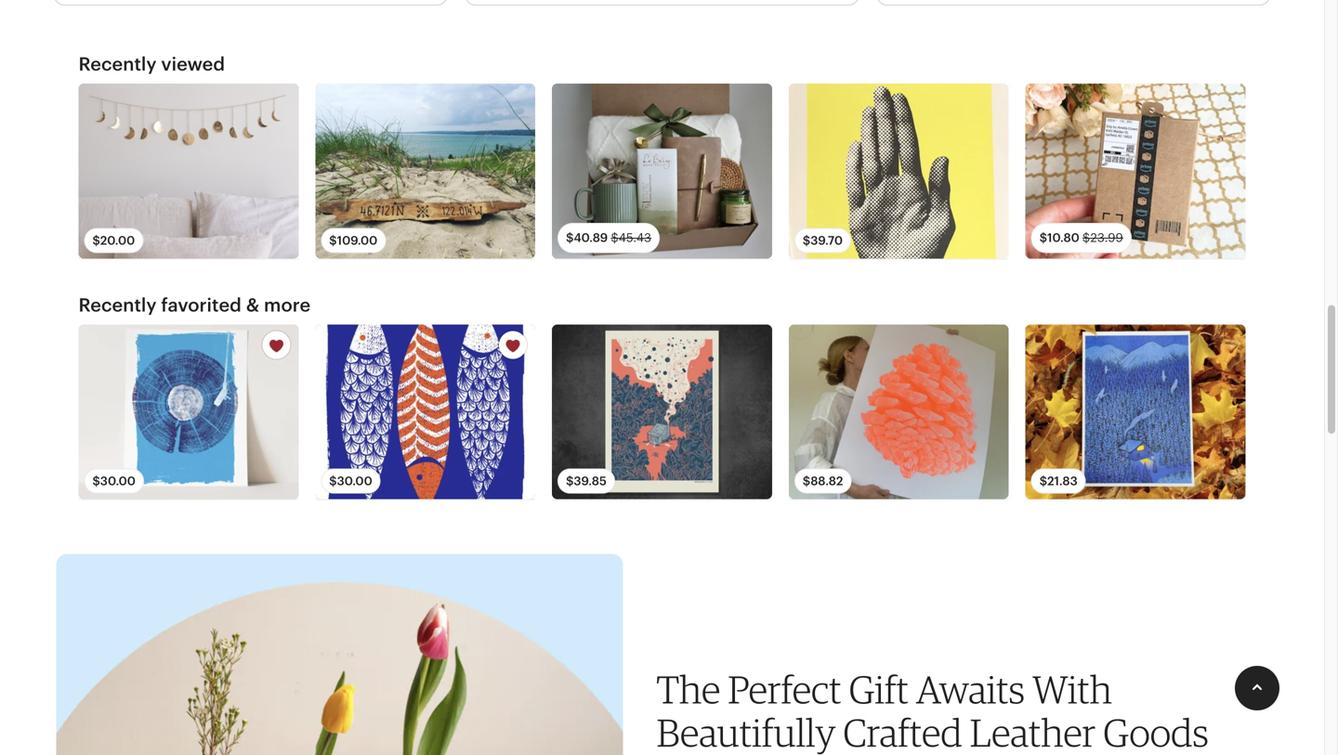 Task type: describe. For each thing, give the bounding box(es) containing it.
goods
[[1103, 709, 1209, 756]]

amazon box ornament for christmas tree, personalized shipping label, mini amazon box tree decor, gift for amazon lover image
[[1026, 84, 1246, 259]]

screenprint music fan record player art print record art wood texture vinyl lp art silkscreen - nature sounds - indigo blue - wall art decor image
[[79, 325, 299, 500]]

recently favorited & more link
[[79, 294, 311, 316]]

$ 10.80 $ 23.99
[[1040, 231, 1124, 245]]

$ for screenprint music fan record player art print record art wood texture vinyl lp art silkscreen - nature sounds - indigo blue - wall art decor image
[[92, 474, 100, 488]]

perfect
[[728, 667, 842, 713]]

$ for personalized driftwood sign longitude latitude custom coordinates christmas gift housewarming gift new home anniversary coastal beach decor 'image'
[[329, 234, 337, 247]]

awaits
[[916, 667, 1025, 713]]

$ 39.70
[[803, 234, 843, 247]]

zeyn
[[744, 752, 826, 756]]

$ 30.00 for screenprint music fan record player art print record art wood texture vinyl lp art silkscreen - nature sounds - indigo blue - wall art decor image
[[92, 474, 136, 488]]

$ 30.00 for modern art screenprint scandinavian style  - 3 fish art print - indigo wall art - silkscreen modern print coastal kitchen art - three fish image
[[329, 474, 372, 488]]

recently for recently favorited & more
[[79, 295, 157, 316]]

$ 20.00
[[92, 234, 135, 247]]

30.00 for modern art screenprint scandinavian style  - 3 fish art print - indigo wall art - silkscreen modern print coastal kitchen art - three fish image
[[337, 474, 372, 488]]

recently for recently viewed
[[79, 54, 157, 75]]

viewed
[[161, 54, 225, 75]]

$ for the cabin image
[[566, 474, 574, 488]]

$ for gloaming - risograph print image at right
[[1040, 474, 1047, 488]]

10.80
[[1047, 231, 1080, 245]]

favorited
[[161, 295, 242, 316]]

gift
[[849, 667, 909, 713]]

30.00 for screenprint music fan record player art print record art wood texture vinyl lp art silkscreen - nature sounds - indigo blue - wall art decor image
[[100, 474, 136, 488]]

gloaming - risograph print image
[[1026, 325, 1246, 500]]

$ for moon phase wall hanging, moon decor handmade hammered metal (36" gold garland 13 moons) phases of the moon cycle, boho home lunar wall art image
[[92, 234, 100, 247]]

39.70
[[811, 234, 843, 247]]

the
[[657, 667, 721, 713]]

the perfect gift awaits with beautifully crafted leather goods from zeyn ny link
[[657, 667, 1209, 756]]

personalized driftwood sign longitude latitude custom coordinates christmas gift housewarming gift new home anniversary coastal beach decor image
[[315, 84, 535, 259]]

21.83
[[1047, 474, 1078, 488]]

the perfect gift awaits with beautifully crafted leather goods from zeyn ny
[[657, 667, 1209, 756]]

crafted
[[843, 709, 963, 756]]

paper - hand-pulled silkscreen print image
[[789, 84, 1009, 259]]

modern art screenprint scandinavian style  - 3 fish art print - indigo wall art - silkscreen modern print coastal kitchen art - three fish image
[[315, 325, 535, 500]]

$ 21.83
[[1040, 474, 1078, 488]]



Task type: vqa. For each thing, say whether or not it's contained in the screenshot.
39.70 at right top
yes



Task type: locate. For each thing, give the bounding box(es) containing it.
23.99
[[1091, 231, 1124, 245]]

2 $ 30.00 from the left
[[329, 474, 372, 488]]

2 recently from the top
[[79, 295, 157, 316]]

moon phase wall hanging, moon decor handmade hammered metal (36" gold garland 13 moons) phases of the moon cycle, boho home lunar wall art image
[[79, 84, 299, 259]]

1 vertical spatial recently
[[79, 295, 157, 316]]

ny
[[834, 752, 885, 756]]

$ for sympathy gift • sympathy gift box • memorial gift • loss of mother father brother sister friend • bereavement gift • grief gift image
[[566, 231, 574, 245]]

&
[[246, 295, 259, 316]]

1 horizontal spatial 30.00
[[337, 474, 372, 488]]

0 vertical spatial recently
[[79, 54, 157, 75]]

39.85
[[574, 474, 607, 488]]

from
[[657, 752, 736, 756]]

leather
[[970, 709, 1096, 756]]

30.00
[[100, 474, 136, 488], [337, 474, 372, 488]]

recently favorited & more
[[79, 295, 311, 316]]

$ for amazon box ornament for christmas tree, personalized shipping label, mini amazon box tree decor, gift for amazon lover image
[[1040, 231, 1047, 245]]

neon pine grande | screen printing image
[[789, 325, 1009, 500]]

sympathy gift • sympathy gift box • memorial gift • loss of mother father brother sister friend • bereavement gift • grief gift image
[[552, 84, 772, 259]]

20.00
[[100, 234, 135, 247]]

$ 30.00
[[92, 474, 136, 488], [329, 474, 372, 488]]

$ for paper - hand-pulled silkscreen print image
[[803, 234, 811, 247]]

109.00
[[337, 234, 378, 247]]

$
[[566, 231, 574, 245], [611, 231, 619, 245], [1040, 231, 1047, 245], [1083, 231, 1091, 245], [92, 234, 100, 247], [329, 234, 337, 247], [803, 234, 811, 247], [92, 474, 100, 488], [329, 474, 337, 488], [566, 474, 574, 488], [803, 474, 811, 488], [1040, 474, 1047, 488]]

more
[[264, 295, 311, 316]]

40.89
[[574, 231, 608, 245]]

$ 88.82
[[803, 474, 843, 488]]

$ for modern art screenprint scandinavian style  - 3 fish art print - indigo wall art - silkscreen modern print coastal kitchen art - three fish image
[[329, 474, 337, 488]]

the cabin image
[[552, 325, 772, 500]]

$ 109.00
[[329, 234, 378, 247]]

0 horizontal spatial $ 30.00
[[92, 474, 136, 488]]

88.82
[[811, 474, 843, 488]]

2 30.00 from the left
[[337, 474, 372, 488]]

1 horizontal spatial $ 30.00
[[329, 474, 372, 488]]

recently viewed
[[79, 54, 225, 75]]

with
[[1033, 667, 1112, 713]]

recently viewed link
[[79, 53, 225, 76]]

recently
[[79, 54, 157, 75], [79, 295, 157, 316]]

1 recently from the top
[[79, 54, 157, 75]]

beautifully
[[657, 709, 836, 756]]

$ 40.89 $ 45.43
[[566, 231, 652, 245]]

recently down 20.00
[[79, 295, 157, 316]]

1 30.00 from the left
[[100, 474, 136, 488]]

$ for neon pine grande | screen printing image
[[803, 474, 811, 488]]

1 $ 30.00 from the left
[[92, 474, 136, 488]]

0 horizontal spatial 30.00
[[100, 474, 136, 488]]

$ 39.85
[[566, 474, 607, 488]]

45.43
[[619, 231, 652, 245]]

recently left viewed
[[79, 54, 157, 75]]



